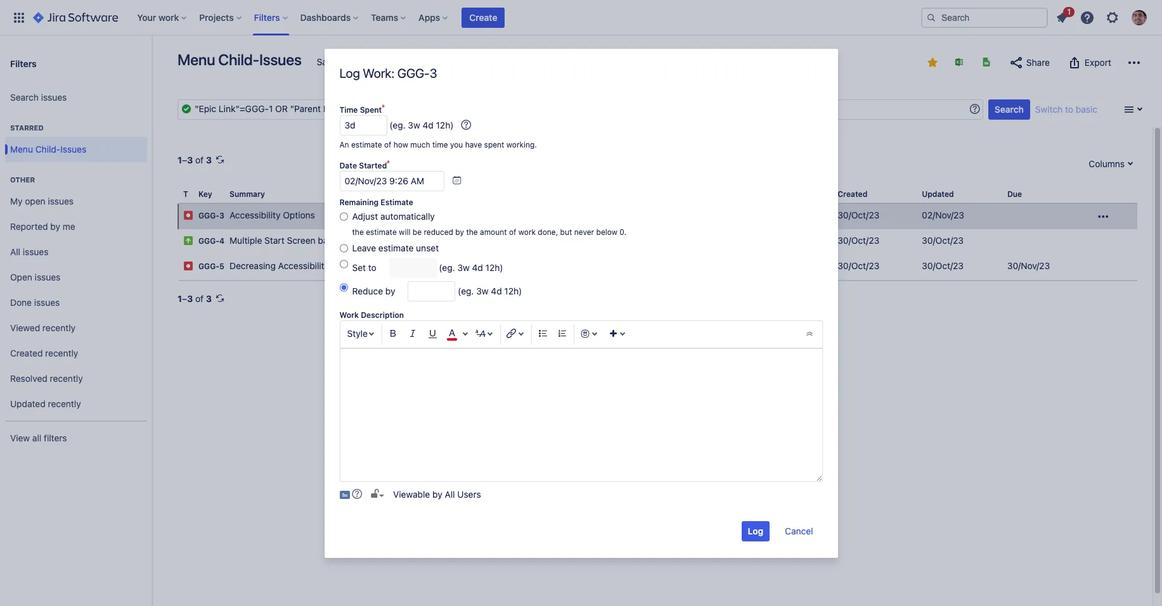 Task type: locate. For each thing, give the bounding box(es) containing it.
estimate up date started
[[351, 140, 382, 149]]

Leave estimate unset radio
[[340, 242, 348, 255]]

Set to radio
[[340, 258, 348, 270]]

me
[[63, 221, 75, 232]]

2 horizontal spatial 4d
[[491, 286, 502, 296]]

t
[[183, 190, 188, 199]]

ggg- right bug image at the top left of page
[[198, 211, 219, 221]]

remaining
[[340, 197, 379, 207]]

1 vertical spatial 4d
[[472, 262, 483, 273]]

my open issues link
[[5, 189, 147, 214]]

1 horizontal spatial all
[[445, 489, 455, 500]]

jira software image
[[33, 10, 118, 25], [33, 10, 118, 25]]

2 horizontal spatial 12h)
[[504, 286, 522, 296]]

updated down resolved
[[10, 399, 45, 409]]

created inside other group
[[10, 348, 43, 359]]

estimate up leave estimate unset on the top left
[[366, 227, 397, 237]]

2 vertical spatial 3w
[[476, 286, 489, 296]]

None submit
[[742, 521, 770, 542]]

save as
[[317, 56, 348, 67]]

time
[[432, 140, 448, 149]]

to right set
[[368, 262, 376, 273]]

1 vertical spatial 3w
[[457, 262, 470, 273]]

2 vertical spatial 4d
[[491, 286, 502, 296]]

by left me
[[50, 221, 60, 232]]

ggg- inside ggg-5 decreasing accessibility slider speed
[[198, 262, 219, 271]]

–
[[182, 155, 187, 165], [182, 294, 187, 304]]

30/oct/23 for 30/oct/23
[[838, 235, 879, 246]]

0 horizontal spatial menu
[[10, 144, 33, 154]]

multiple
[[230, 235, 262, 246]]

0 vertical spatial issues
[[259, 51, 302, 68]]

0 horizontal spatial 4d
[[423, 120, 434, 130]]

reported by me
[[10, 221, 75, 232]]

users
[[457, 489, 481, 500]]

1 horizontal spatial menu child-issues
[[178, 51, 302, 68]]

12h) for set to
[[485, 262, 503, 273]]

starred
[[10, 124, 44, 132]]

the up leave in the top of the page
[[352, 227, 364, 237]]

0 vertical spatial 12h)
[[436, 120, 454, 130]]

estimate
[[351, 140, 382, 149], [366, 227, 397, 237], [378, 243, 414, 253]]

estimate down 'will'
[[378, 243, 414, 253]]

0 horizontal spatial menu child-issues
[[10, 144, 86, 154]]

filters
[[44, 433, 67, 444]]

Work Description text field
[[340, 348, 823, 482]]

due
[[1007, 190, 1022, 199]]

12h) down work on the top of page
[[504, 286, 522, 296]]

ggg- for start
[[198, 237, 219, 246]]

2 vertical spatial 12h)
[[504, 286, 522, 296]]

search for search issues
[[10, 92, 39, 102]]

2 vertical spatial (eg. 3w 4d 12h)
[[458, 286, 522, 296]]

(eg. 3w 4d 12h) for set to
[[439, 262, 503, 273]]

recently for created recently
[[45, 348, 78, 359]]

0 vertical spatial 1
[[1067, 7, 1071, 16]]

cancel
[[785, 526, 813, 537]]

details link
[[361, 56, 389, 67]]

0 vertical spatial estimate
[[351, 140, 382, 149]]

1 – from the top
[[182, 155, 187, 165]]

by for viewable by all users
[[432, 489, 442, 500]]

to
[[1065, 104, 1073, 115], [368, 262, 376, 273]]

(eg. 3w 4d 12h)
[[389, 120, 454, 130], [439, 262, 503, 273], [458, 286, 522, 296]]

1 the from the left
[[352, 227, 364, 237]]

ggg-
[[397, 66, 430, 80], [198, 211, 219, 221], [198, 237, 219, 246], [198, 262, 219, 271]]

be
[[413, 227, 422, 237]]

0 horizontal spatial 12h)
[[436, 120, 454, 130]]

improvement image
[[183, 236, 193, 246]]

started
[[359, 161, 387, 170]]

2 vertical spatial estimate
[[378, 243, 414, 253]]

1 vertical spatial issues
[[60, 144, 86, 154]]

12h) for reduce by
[[504, 286, 522, 296]]

by right reduced
[[455, 227, 464, 237]]

for
[[374, 235, 385, 246]]

1 horizontal spatial the
[[466, 227, 478, 237]]

0 horizontal spatial the
[[352, 227, 364, 237]]

decreasing accessibility slider speed link
[[230, 261, 383, 271]]

1 vertical spatial –
[[182, 294, 187, 304]]

0 horizontal spatial updated
[[10, 399, 45, 409]]

(eg. down states
[[458, 286, 474, 296]]

recently down 'resolved recently' link
[[48, 399, 81, 409]]

2 horizontal spatial 3w
[[476, 286, 489, 296]]

speed
[[357, 261, 383, 271]]

below
[[596, 227, 617, 237]]

1 vertical spatial 12h)
[[485, 262, 503, 273]]

3 inside "ggg-3 accessibility options"
[[219, 211, 224, 221]]

the left amount
[[466, 227, 478, 237]]

unset
[[416, 243, 439, 253]]

recently
[[42, 322, 76, 333], [45, 348, 78, 359], [50, 373, 83, 384], [48, 399, 81, 409]]

1 vertical spatial created
[[10, 348, 43, 359]]

1 horizontal spatial child-
[[218, 51, 259, 68]]

work:
[[363, 66, 394, 80]]

1 horizontal spatial 12h)
[[485, 262, 503, 273]]

ggg- inside "ggg-3 accessibility options"
[[198, 211, 219, 221]]

1 vertical spatial accessibility
[[278, 261, 329, 271]]

recently down viewed recently link
[[45, 348, 78, 359]]

1 horizontal spatial 4d
[[472, 262, 483, 273]]

accessibility options link
[[230, 210, 315, 221]]

2 the from the left
[[466, 227, 478, 237]]

3w down states
[[457, 262, 470, 273]]

1 horizontal spatial created
[[838, 190, 868, 199]]

decreasing
[[230, 261, 276, 271]]

3
[[430, 66, 437, 80], [187, 155, 193, 165], [206, 155, 212, 165], [219, 211, 224, 221], [187, 294, 193, 304], [206, 294, 212, 304]]

updated inside other group
[[10, 399, 45, 409]]

3w
[[408, 120, 420, 130], [457, 262, 470, 273], [476, 286, 489, 296]]

12h) down amount
[[485, 262, 503, 273]]

search up 'starred'
[[10, 92, 39, 102]]

1 horizontal spatial issues
[[259, 51, 302, 68]]

resolved recently
[[10, 373, 83, 384]]

02/nov/23
[[922, 210, 964, 221]]

0 horizontal spatial all
[[10, 246, 20, 257]]

0 horizontal spatial child-
[[35, 144, 60, 154]]

recently down "created recently" link
[[50, 373, 83, 384]]

spent
[[484, 140, 504, 149]]

ggg- for accessibility
[[198, 262, 219, 271]]

3w up much
[[408, 120, 420, 130]]

4d down states
[[472, 262, 483, 273]]

style link
[[343, 324, 380, 345]]

(eg. 3w 4d 12h) for reduce by
[[458, 286, 522, 296]]

columns
[[1089, 158, 1125, 169]]

to left basic
[[1065, 104, 1073, 115]]

1 inside create banner
[[1067, 7, 1071, 16]]

accessibility down screen
[[278, 261, 329, 271]]

1 horizontal spatial updated
[[922, 190, 954, 199]]

create button
[[462, 7, 505, 28]]

all left users
[[445, 489, 455, 500]]

1 vertical spatial menu child-issues
[[10, 144, 86, 154]]

updated up 02/nov/23
[[922, 190, 954, 199]]

all up open
[[10, 246, 20, 257]]

ggg- right improvement icon
[[198, 237, 219, 246]]

to for switch
[[1065, 104, 1073, 115]]

0 horizontal spatial to
[[368, 262, 376, 273]]

4d up much
[[423, 120, 434, 130]]

adjust
[[352, 211, 378, 222]]

menu child-issues
[[178, 51, 302, 68], [10, 144, 86, 154]]

1 – 3 of 3 up t at the left top of page
[[178, 155, 212, 165]]

menu
[[178, 51, 215, 68], [10, 144, 33, 154]]

1 horizontal spatial search
[[995, 104, 1024, 115]]

different
[[387, 235, 422, 246]]

of down ggg-5 link
[[195, 294, 204, 304]]

0 vertical spatial search
[[10, 92, 39, 102]]

1 horizontal spatial 3w
[[457, 262, 470, 273]]

by inside adjust automatically the estimate will be reduced by the amount of work done, but never below 0.
[[455, 227, 464, 237]]

issues
[[41, 92, 67, 102], [48, 196, 74, 206], [23, 246, 48, 257], [35, 272, 60, 283], [34, 297, 60, 308]]

as
[[339, 56, 348, 67]]

None text field
[[389, 258, 437, 278]]

0 vertical spatial 4d
[[423, 120, 434, 130]]

by inside other group
[[50, 221, 60, 232]]

0 horizontal spatial created
[[10, 348, 43, 359]]

3 right work:
[[430, 66, 437, 80]]

by right reduce on the top of page
[[385, 286, 395, 296]]

0 vertical spatial menu
[[178, 51, 215, 68]]

date started
[[340, 161, 387, 170]]

0 vertical spatial accessibility
[[230, 210, 281, 221]]

1 vertical spatial menu
[[10, 144, 33, 154]]

menu inside menu child-issues link
[[10, 144, 33, 154]]

other group
[[5, 162, 147, 421]]

0 vertical spatial child-
[[218, 51, 259, 68]]

0 horizontal spatial (eg.
[[389, 120, 406, 130]]

screen
[[287, 235, 315, 246]]

0 vertical spatial 1 – 3 of 3
[[178, 155, 212, 165]]

1 vertical spatial updated
[[10, 399, 45, 409]]

1 vertical spatial estimate
[[366, 227, 397, 237]]

2 horizontal spatial (eg.
[[458, 286, 474, 296]]

work
[[518, 227, 536, 237]]

ggg- for options
[[198, 211, 219, 221]]

0 vertical spatial all
[[10, 246, 20, 257]]

None text field
[[178, 100, 983, 120], [340, 115, 387, 135], [340, 171, 444, 191], [408, 281, 455, 301], [178, 100, 983, 120], [340, 115, 387, 135], [340, 171, 444, 191], [408, 281, 455, 301]]

1 vertical spatial (eg. 3w 4d 12h)
[[439, 262, 503, 273]]

by right viewable on the left bottom of the page
[[432, 489, 442, 500]]

created for created
[[838, 190, 868, 199]]

issues for search issues
[[41, 92, 67, 102]]

1 horizontal spatial (eg.
[[439, 262, 455, 273]]

details
[[361, 56, 389, 67]]

1 1 – 3 of 3 from the top
[[178, 155, 212, 165]]

open
[[25, 196, 45, 206]]

1 vertical spatial to
[[368, 262, 376, 273]]

bug image
[[183, 211, 193, 221]]

issues down search issues link
[[60, 144, 86, 154]]

0 vertical spatial 3w
[[408, 120, 420, 130]]

style
[[347, 328, 368, 339]]

– up t at the left top of page
[[182, 155, 187, 165]]

3 up 4
[[219, 211, 224, 221]]

1 – 3 of 3
[[178, 155, 212, 165], [178, 294, 212, 304]]

1 – 3 of 3 down bug icon
[[178, 294, 212, 304]]

(eg. up how
[[389, 120, 406, 130]]

1 vertical spatial search
[[995, 104, 1024, 115]]

accessibility down summary
[[230, 210, 281, 221]]

3w down amount
[[476, 286, 489, 296]]

share link
[[1002, 53, 1056, 73]]

work description
[[340, 310, 404, 320]]

2 – from the top
[[182, 294, 187, 304]]

updated for updated
[[922, 190, 954, 199]]

4d
[[423, 120, 434, 130], [472, 262, 483, 273], [491, 286, 502, 296]]

search inside button
[[995, 104, 1024, 115]]

12h) up 'time'
[[436, 120, 454, 130]]

never
[[574, 227, 594, 237]]

0 vertical spatial created
[[838, 190, 868, 199]]

created for created recently
[[10, 348, 43, 359]]

0 horizontal spatial issues
[[60, 144, 86, 154]]

2 vertical spatial (eg.
[[458, 286, 474, 296]]

1 vertical spatial child-
[[35, 144, 60, 154]]

(eg.
[[389, 120, 406, 130], [439, 262, 455, 273], [458, 286, 474, 296]]

view all filters link
[[5, 426, 147, 451]]

2 1 – 3 of 3 from the top
[[178, 294, 212, 304]]

to for set
[[368, 262, 376, 273]]

1 horizontal spatial to
[[1065, 104, 1073, 115]]

0 vertical spatial (eg.
[[389, 120, 406, 130]]

0 vertical spatial updated
[[922, 190, 954, 199]]

issues left save
[[259, 51, 302, 68]]

description
[[361, 310, 404, 320]]

0 vertical spatial (eg. 3w 4d 12h)
[[389, 120, 454, 130]]

0 vertical spatial –
[[182, 155, 187, 165]]

key
[[198, 190, 212, 199]]

1
[[1067, 7, 1071, 16], [178, 155, 182, 165], [178, 294, 182, 304]]

0 vertical spatial to
[[1065, 104, 1073, 115]]

recently for resolved recently
[[50, 373, 83, 384]]

1 vertical spatial (eg.
[[439, 262, 455, 273]]

save
[[317, 56, 336, 67]]

recently up created recently
[[42, 322, 76, 333]]

0 horizontal spatial search
[[10, 92, 39, 102]]

0.
[[620, 227, 626, 237]]

search left switch
[[995, 104, 1024, 115]]

Search field
[[921, 7, 1048, 28]]

slider
[[331, 261, 355, 271]]

1 vertical spatial 1 – 3 of 3
[[178, 294, 212, 304]]

get local help about wiki markup help image
[[352, 489, 362, 499]]

updated
[[922, 190, 954, 199], [10, 399, 45, 409]]

(eg. down game
[[439, 262, 455, 273]]

ggg- inside ggg-4 multiple start screen backgrounds for different game states
[[198, 237, 219, 246]]

of left work on the top of page
[[509, 227, 516, 237]]

30/nov/23
[[1007, 261, 1050, 271]]

the
[[352, 227, 364, 237], [466, 227, 478, 237]]

ggg-4 multiple start screen backgrounds for different game states
[[198, 235, 475, 246]]

search
[[10, 92, 39, 102], [995, 104, 1024, 115]]

– down bug icon
[[182, 294, 187, 304]]

4d down amount
[[491, 286, 502, 296]]

issues inside the starred group
[[60, 144, 86, 154]]

ggg- right bug icon
[[198, 262, 219, 271]]

0 vertical spatial menu child-issues
[[178, 51, 302, 68]]

(eg. for by
[[458, 286, 474, 296]]

issues
[[259, 51, 302, 68], [60, 144, 86, 154]]



Task type: describe. For each thing, give the bounding box(es) containing it.
summary
[[230, 190, 265, 199]]

search image
[[926, 12, 936, 23]]

updated for updated recently
[[10, 399, 45, 409]]

ggg- right work:
[[397, 66, 430, 80]]

remaining estimate
[[340, 197, 413, 207]]

basic
[[1076, 104, 1097, 115]]

estimate for leave
[[378, 243, 414, 253]]

3w for set to
[[457, 262, 470, 273]]

done issues link
[[5, 290, 147, 316]]

4
[[219, 237, 224, 246]]

recently for viewed recently
[[42, 322, 76, 333]]

backgrounds
[[318, 235, 371, 246]]

small image
[[928, 58, 938, 68]]

all
[[32, 433, 41, 444]]

updated recently
[[10, 399, 81, 409]]

3 up the key
[[206, 155, 212, 165]]

menu child-issues link
[[5, 137, 147, 162]]

4d for to
[[472, 262, 483, 273]]

how
[[394, 140, 408, 149]]

primary element
[[8, 0, 921, 35]]

my open issues
[[10, 196, 74, 206]]

date
[[340, 161, 357, 170]]

have
[[465, 140, 482, 149]]

(eg. for to
[[439, 262, 455, 273]]

done issues
[[10, 297, 60, 308]]

reported
[[10, 221, 48, 232]]

by for reduce by
[[385, 286, 395, 296]]

spent
[[360, 105, 382, 114]]

will
[[399, 227, 410, 237]]

my
[[10, 196, 23, 206]]

get local help about logging work image
[[461, 120, 471, 130]]

work
[[340, 310, 359, 320]]

5
[[219, 262, 224, 271]]

issues for all issues
[[23, 246, 48, 257]]

time spent
[[340, 105, 382, 114]]

ggg-5 decreasing accessibility slider speed
[[198, 261, 383, 271]]

estimate inside adjust automatically the estimate will be reduced by the amount of work done, but never below 0.
[[366, 227, 397, 237]]

Adjust automatically radio
[[340, 210, 348, 223]]

search issues link
[[5, 85, 147, 110]]

3 up t at the left top of page
[[187, 155, 193, 165]]

set to
[[352, 262, 376, 273]]

ggg-3 accessibility options
[[198, 210, 315, 221]]

by for reported by me
[[50, 221, 60, 232]]

create
[[469, 12, 497, 23]]

open issues
[[10, 272, 60, 283]]

search button
[[988, 100, 1030, 120]]

3 down ggg-5 link
[[206, 294, 212, 304]]

viewed recently
[[10, 322, 76, 333]]

search for search
[[995, 104, 1024, 115]]

save as button
[[310, 52, 355, 72]]

issues for done issues
[[34, 297, 60, 308]]

0 horizontal spatial 3w
[[408, 120, 420, 130]]

2 vertical spatial 1
[[178, 294, 182, 304]]

Reduce by radio
[[340, 281, 348, 294]]

of inside adjust automatically the estimate will be reduced by the amount of work done, but never below 0.
[[509, 227, 516, 237]]

open in microsoft excel image
[[954, 57, 964, 67]]

ggg-3 link
[[198, 211, 224, 221]]

of left how
[[384, 140, 391, 149]]

all issues
[[10, 246, 48, 257]]

filters
[[10, 58, 37, 69]]

30/oct/23 for 30/nov/23
[[922, 261, 964, 271]]

30/oct/23 for 02/nov/23
[[838, 210, 879, 221]]

view
[[10, 433, 30, 444]]

bug image
[[183, 261, 193, 271]]

much
[[410, 140, 430, 149]]

created recently
[[10, 348, 78, 359]]

1 vertical spatial 1
[[178, 155, 182, 165]]

3 down bug icon
[[187, 294, 193, 304]]

issues for open issues
[[35, 272, 60, 283]]

open
[[10, 272, 32, 283]]

3w for reduce by
[[476, 286, 489, 296]]

done
[[10, 297, 32, 308]]

working.
[[506, 140, 537, 149]]

multiple start screen backgrounds for different game states link
[[230, 235, 475, 246]]

columns button
[[1082, 154, 1137, 174]]

small image
[[369, 489, 379, 499]]

resolved
[[10, 373, 47, 384]]

automatically
[[380, 211, 435, 222]]

open issues link
[[5, 265, 147, 290]]

all issues link
[[5, 240, 147, 265]]

reduce by
[[352, 286, 395, 296]]

4d for by
[[491, 286, 502, 296]]

cancel link
[[778, 521, 820, 541]]

time
[[340, 105, 358, 114]]

resolved recently link
[[5, 366, 147, 392]]

options
[[283, 210, 315, 221]]

updated recently link
[[5, 392, 147, 417]]

share
[[1026, 57, 1050, 68]]

states
[[450, 235, 475, 246]]

viewable by all users
[[393, 489, 481, 500]]

menu child-issues inside the starred group
[[10, 144, 86, 154]]

viewed
[[10, 322, 40, 333]]

create banner
[[0, 0, 1162, 36]]

1 horizontal spatial menu
[[178, 51, 215, 68]]

switch
[[1035, 104, 1063, 115]]

all inside other group
[[10, 246, 20, 257]]

but
[[560, 227, 572, 237]]

1 vertical spatial all
[[445, 489, 455, 500]]

reported by me link
[[5, 214, 147, 240]]

switch to basic link
[[1035, 104, 1097, 115]]

log work: ggg-3
[[340, 66, 437, 80]]

game
[[424, 235, 447, 246]]

log
[[340, 66, 360, 80]]

of up the key
[[195, 155, 204, 165]]

other
[[10, 176, 35, 184]]

starred group
[[5, 110, 147, 166]]

you
[[450, 140, 463, 149]]

created recently link
[[5, 341, 147, 366]]

recently for updated recently
[[48, 399, 81, 409]]

select a date image
[[452, 175, 462, 185]]

leave
[[352, 243, 376, 253]]

reduce
[[352, 286, 383, 296]]

an
[[340, 140, 349, 149]]

viewed recently link
[[5, 316, 147, 341]]

open in google sheets image
[[981, 57, 992, 67]]

child- inside the starred group
[[35, 144, 60, 154]]

leave estimate unset
[[352, 243, 439, 253]]

done,
[[538, 227, 558, 237]]

estimate for an
[[351, 140, 382, 149]]



Task type: vqa. For each thing, say whether or not it's contained in the screenshot.
middle 3w
yes



